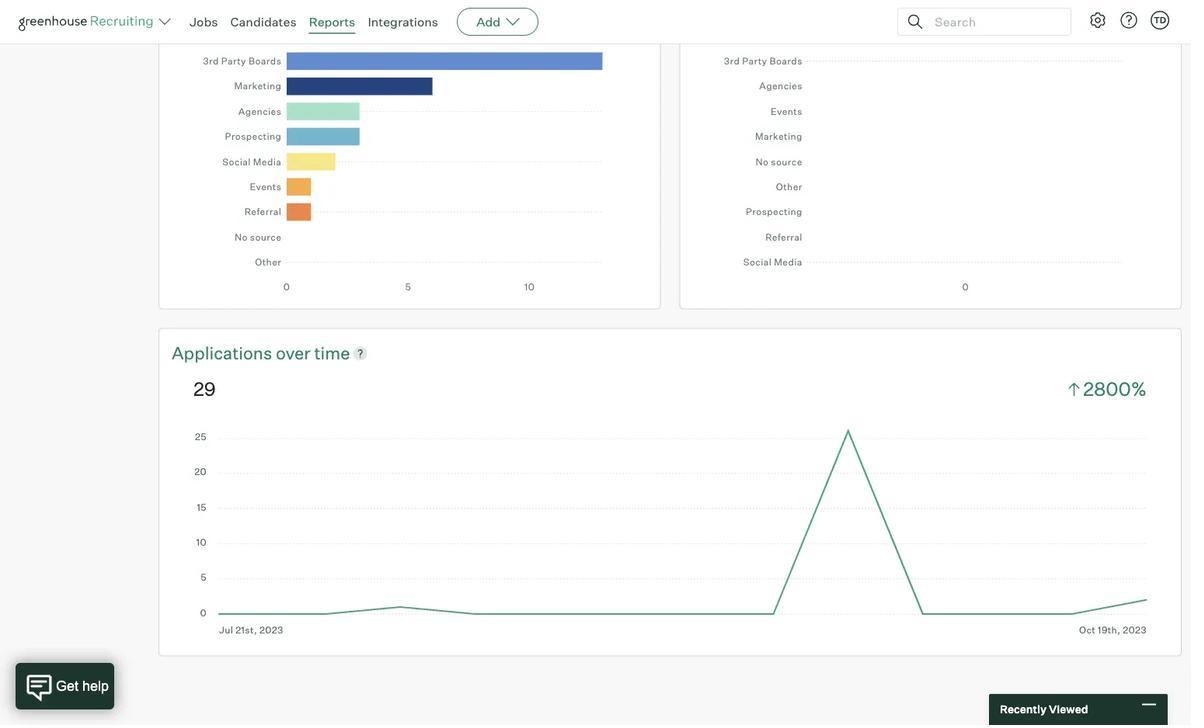 Task type: locate. For each thing, give the bounding box(es) containing it.
added
[[266, 4, 317, 25]]

0 horizontal spatial strategy
[[417, 4, 484, 25]]

0 horizontal spatial sourcing link
[[344, 3, 417, 26]]

td button
[[1148, 8, 1173, 33]]

add button
[[457, 8, 539, 36]]

1 strategy link from the left
[[417, 3, 484, 26]]

candidates link
[[172, 3, 266, 26], [230, 14, 297, 30]]

strategy for second strategy link from left
[[929, 4, 996, 25]]

strategy link
[[417, 3, 484, 26], [929, 3, 996, 26]]

2 strategy from the left
[[929, 4, 996, 25]]

jobs
[[190, 14, 218, 30]]

applications over
[[172, 343, 314, 364]]

xychart image
[[193, 41, 626, 294], [714, 41, 1147, 294], [193, 427, 1147, 637]]

td
[[1154, 15, 1166, 25]]

1 horizontal spatial sourcing link
[[856, 3, 929, 26]]

over
[[276, 343, 311, 364]]

integrations
[[368, 14, 438, 30]]

0 horizontal spatial strategy link
[[417, 3, 484, 26]]

sourcing
[[344, 4, 414, 25], [856, 4, 929, 25]]

add
[[476, 14, 501, 30]]

2 sourcing from the left
[[856, 4, 929, 25]]

1 horizontal spatial strategy
[[929, 4, 996, 25]]

candidates left the added
[[172, 4, 263, 25]]

sourcing link
[[344, 3, 417, 26], [856, 3, 929, 26]]

strategy
[[417, 4, 484, 25], [929, 4, 996, 25]]

candidates
[[172, 4, 263, 25], [230, 14, 297, 30]]

candidates for candidates
[[230, 14, 297, 30]]

by
[[321, 4, 340, 25]]

candidates right jobs
[[230, 14, 297, 30]]

1 horizontal spatial sourcing
[[856, 4, 929, 25]]

xychart image for candidates
[[193, 41, 626, 294]]

greenhouse recruiting image
[[19, 12, 159, 31]]

by link
[[321, 3, 344, 26]]

time link
[[314, 342, 350, 366]]

0 horizontal spatial sourcing
[[344, 4, 414, 25]]

1 strategy from the left
[[417, 4, 484, 25]]

1 horizontal spatial strategy link
[[929, 3, 996, 26]]

added link
[[266, 3, 321, 26]]



Task type: vqa. For each thing, say whether or not it's contained in the screenshot.
rightmost sourcing
yes



Task type: describe. For each thing, give the bounding box(es) containing it.
configure image
[[1089, 11, 1107, 30]]

29
[[193, 378, 216, 401]]

jobs link
[[190, 14, 218, 30]]

Search text field
[[931, 10, 1057, 33]]

applications
[[172, 343, 272, 364]]

integrations link
[[368, 14, 438, 30]]

candidates for candidates added by sourcing
[[172, 4, 263, 25]]

applications link
[[172, 342, 276, 366]]

candidates added by sourcing
[[172, 4, 417, 25]]

strategy for 2nd strategy link from the right
[[417, 4, 484, 25]]

recently viewed
[[1000, 703, 1088, 717]]

1 sourcing from the left
[[344, 4, 414, 25]]

2 sourcing link from the left
[[856, 3, 929, 26]]

xychart image for sourcing
[[714, 41, 1147, 294]]

viewed
[[1049, 703, 1088, 717]]

td button
[[1151, 11, 1169, 30]]

over link
[[276, 342, 314, 366]]

2 strategy link from the left
[[929, 3, 996, 26]]

reports
[[309, 14, 355, 30]]

recently
[[1000, 703, 1047, 717]]

reports link
[[309, 14, 355, 30]]

1 sourcing link from the left
[[344, 3, 417, 26]]

2800%
[[1083, 378, 1147, 401]]

time
[[314, 343, 350, 364]]



